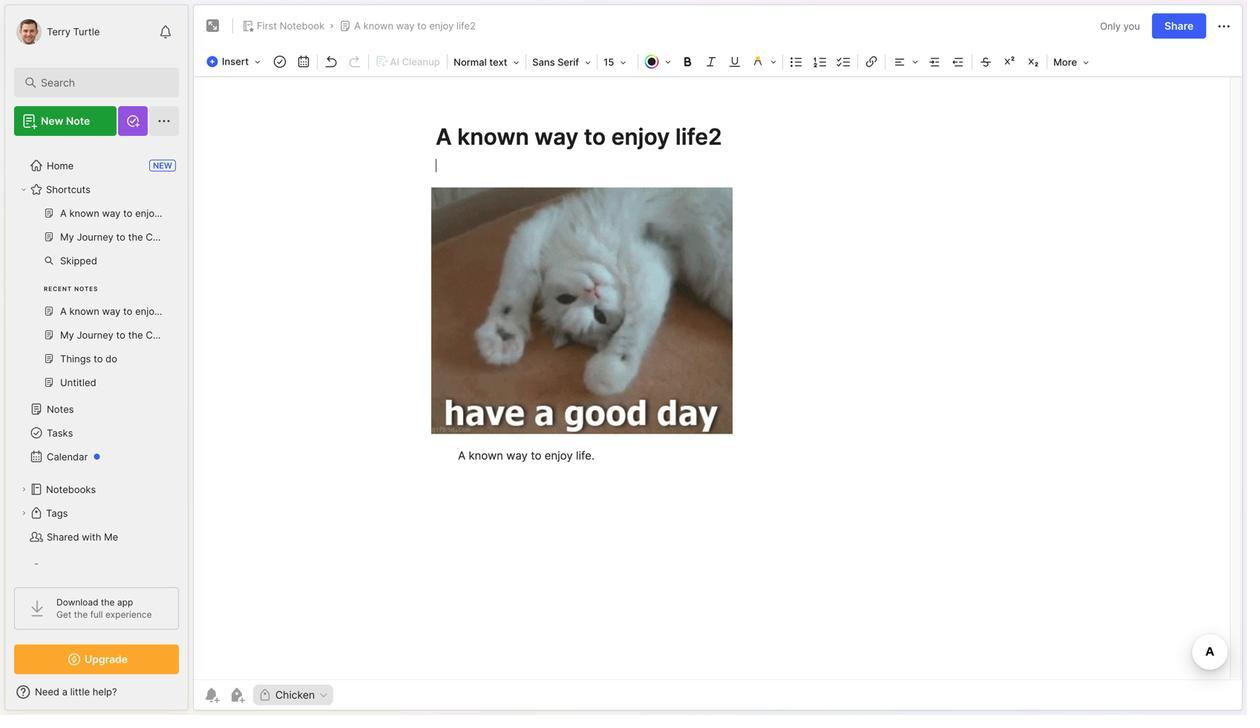 Task type: vqa. For each thing, say whether or not it's contained in the screenshot.
Shortcuts button at the top left of the page
yes



Task type: locate. For each thing, give the bounding box(es) containing it.
1 vertical spatial the
[[74, 610, 88, 620]]

Search text field
[[41, 76, 159, 90]]

none search field inside main element
[[41, 74, 159, 91]]

first
[[257, 20, 277, 32]]

upgrade
[[85, 653, 128, 666]]

notes up tasks
[[47, 404, 74, 415]]

1 vertical spatial notes
[[47, 404, 74, 415]]

italic image
[[701, 51, 722, 72]]

note
[[66, 115, 90, 127]]

strikethrough image
[[976, 51, 997, 72]]

main element
[[0, 0, 193, 715]]

1 horizontal spatial notes
[[74, 285, 98, 293]]

a
[[62, 686, 68, 698]]

underline image
[[725, 51, 746, 72]]

download the app get the full experience
[[56, 597, 152, 620]]

the down download
[[74, 610, 88, 620]]

enjoy
[[430, 20, 454, 32]]

click to collapse image
[[188, 688, 199, 706]]

Font family field
[[528, 52, 596, 73]]

notes right "recent"
[[74, 285, 98, 293]]

subscript image
[[1024, 51, 1045, 72]]

a
[[354, 20, 361, 32]]

tree
[[5, 145, 188, 591]]

WHAT'S NEW field
[[5, 680, 188, 704]]

chicken
[[276, 689, 315, 702]]

life2
[[457, 20, 476, 32]]

Font color field
[[640, 51, 676, 72]]

terry
[[47, 26, 71, 38]]

calendar button
[[14, 445, 170, 469]]

the
[[101, 597, 115, 608], [74, 610, 88, 620]]

chicken button
[[253, 685, 334, 706]]

only
[[1101, 20, 1122, 32]]

new
[[153, 161, 172, 170]]

Note Editor text field
[[194, 77, 1243, 680]]

terry turtle
[[47, 26, 100, 38]]

tags
[[46, 508, 68, 519]]

more
[[1054, 56, 1078, 68]]

get
[[56, 610, 72, 620]]

0 horizontal spatial the
[[74, 610, 88, 620]]

expand notebooks image
[[19, 485, 28, 494]]

Chicken Tag actions field
[[315, 690, 329, 701]]

home
[[47, 160, 74, 171]]

experience
[[105, 610, 152, 620]]

0 vertical spatial notes
[[74, 285, 98, 293]]

full
[[90, 610, 103, 620]]

notes inside notes link
[[47, 404, 74, 415]]

the up full
[[101, 597, 115, 608]]

normal text
[[454, 56, 508, 68]]

tree containing home
[[5, 145, 188, 591]]

notebooks
[[46, 484, 96, 495]]

little
[[70, 686, 90, 698]]

tree inside main element
[[5, 145, 188, 591]]

add a reminder image
[[203, 686, 221, 704]]

more actions image
[[1216, 18, 1234, 35]]

me
[[104, 531, 118, 543]]

a known way to enjoy life2
[[354, 20, 476, 32]]

insert
[[222, 56, 249, 67]]

recent
[[44, 285, 72, 293]]

tasks
[[47, 427, 73, 439]]

Alignment field
[[888, 51, 923, 72]]

shortcuts
[[46, 184, 91, 195]]

1 horizontal spatial the
[[101, 597, 115, 608]]

More actions field
[[1216, 17, 1234, 35]]

notes
[[74, 285, 98, 293], [47, 404, 74, 415]]

0 horizontal spatial notes
[[47, 404, 74, 415]]

outdent image
[[949, 51, 970, 72]]

None search field
[[41, 74, 159, 91]]

need
[[35, 686, 59, 698]]

shared
[[47, 531, 79, 543]]

a known way to enjoy life2 button
[[337, 16, 479, 36]]

Font size field
[[600, 52, 637, 73]]

Heading level field
[[450, 52, 525, 73]]

turtle
[[73, 26, 100, 38]]

help?
[[93, 686, 117, 698]]

numbered list image
[[811, 51, 831, 72]]

task image
[[270, 51, 291, 72]]

way
[[396, 20, 415, 32]]

to
[[418, 20, 427, 32]]



Task type: describe. For each thing, give the bounding box(es) containing it.
normal
[[454, 56, 487, 68]]

app
[[117, 597, 133, 608]]

download
[[56, 597, 98, 608]]

Insert field
[[203, 51, 268, 72]]

bold image
[[678, 51, 698, 72]]

notebooks link
[[14, 478, 170, 501]]

checklist image
[[834, 51, 855, 72]]

sans
[[533, 56, 555, 68]]

calendar event image
[[294, 51, 314, 72]]

tags button
[[14, 501, 170, 525]]

expand tags image
[[19, 509, 28, 518]]

new
[[41, 115, 63, 127]]

note window element
[[193, 4, 1244, 715]]

share button
[[1153, 13, 1207, 39]]

you
[[1124, 20, 1141, 32]]

shared with me link
[[14, 525, 170, 549]]

More field
[[1050, 52, 1094, 73]]

need a little help?
[[35, 686, 117, 698]]

serif
[[558, 56, 579, 68]]

bulleted list image
[[787, 51, 808, 72]]

shared with me
[[47, 531, 118, 543]]

recent notes
[[44, 285, 98, 293]]

15
[[604, 56, 615, 68]]

Account field
[[14, 17, 100, 47]]

first notebook button
[[239, 16, 328, 36]]

first notebook
[[257, 20, 325, 32]]

add tag image
[[228, 686, 246, 704]]

known
[[364, 20, 394, 32]]

share
[[1165, 20, 1194, 32]]

Highlight field
[[747, 51, 782, 72]]

insert link image
[[862, 51, 883, 72]]

undo image
[[321, 51, 342, 72]]

only you
[[1101, 20, 1141, 32]]

new note
[[41, 115, 90, 127]]

expand note image
[[204, 17, 222, 35]]

superscript image
[[1000, 51, 1021, 72]]

tasks button
[[14, 421, 170, 445]]

sans serif
[[533, 56, 579, 68]]

text
[[490, 56, 508, 68]]

upgrade button
[[14, 645, 179, 675]]

indent image
[[925, 51, 946, 72]]

notes inside recent notes group
[[74, 285, 98, 293]]

with
[[82, 531, 101, 543]]

notebook
[[280, 20, 325, 32]]

shortcuts button
[[14, 178, 170, 201]]

calendar
[[47, 451, 88, 463]]

recent notes group
[[14, 201, 170, 403]]

0 vertical spatial the
[[101, 597, 115, 608]]

notes link
[[14, 397, 170, 421]]



